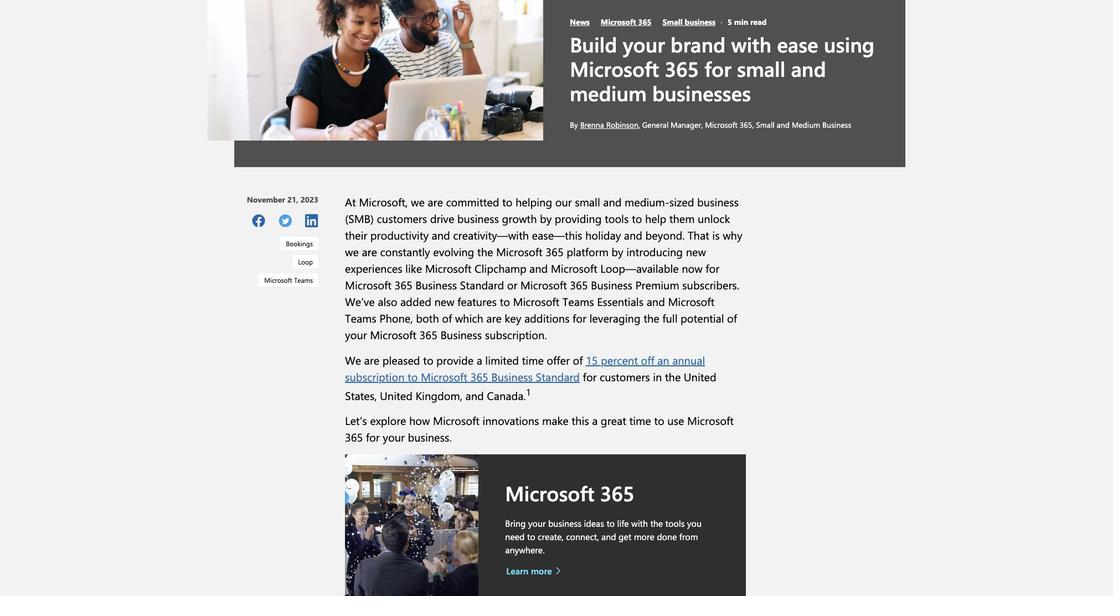 Task type: locate. For each thing, give the bounding box(es) containing it.
0 horizontal spatial standard
[[460, 277, 504, 292]]

in
[[653, 369, 662, 384]]

0 horizontal spatial we
[[345, 244, 359, 259]]

drive
[[430, 211, 454, 226]]

1 vertical spatial tools
[[666, 518, 685, 529]]

0 vertical spatial more
[[634, 531, 655, 543]]

how
[[409, 413, 430, 428]]

1 vertical spatial a
[[592, 413, 598, 428]]

microsoft 365 up build
[[601, 16, 652, 27]]

365 down the platform
[[570, 277, 588, 292]]

to
[[502, 194, 513, 209], [632, 211, 642, 226], [500, 294, 510, 309], [423, 353, 434, 368], [408, 369, 418, 384], [654, 413, 665, 428], [607, 518, 615, 529], [527, 531, 536, 543]]

standard
[[460, 277, 504, 292], [536, 369, 580, 384]]

0 vertical spatial new
[[686, 244, 706, 259]]

kingdom,
[[416, 388, 463, 403]]

1 horizontal spatial small
[[737, 55, 786, 82]]

0 horizontal spatial teams
[[294, 276, 313, 285]]

use
[[668, 413, 684, 428]]

0 vertical spatial tools
[[605, 211, 629, 226]]

1 horizontal spatial tools
[[666, 518, 685, 529]]

to left life
[[607, 518, 615, 529]]

for inside build your brand with ease using microsoft 365 for small and medium businesses
[[705, 55, 732, 82]]

at microsoft, we are committed to helping our small and medium-sized business (smb) customers drive business growth by providing tools to help them unlock their productivity and creativity—with ease—this holiday and beyond. that is why we are constantly evolving the microsoft 365 platform by introducing new experiences like microsoft clipchamp and microsoft loop—available now for microsoft 365 business standard or microsoft 365 business premium subscribers. we've also added new features to microsoft teams essentials and microsoft teams phone, both of which are key additions for leveraging the full potential of your microsoft 365 business subscription.
[[345, 194, 743, 342]]

with down 5 min read on the right of the page
[[731, 30, 772, 57]]

for inside let's explore how microsoft innovations make this a great time to use microsoft 365 for your business.
[[366, 430, 380, 445]]

small up providing
[[575, 194, 600, 209]]

medium-
[[625, 194, 670, 209]]

more right learn
[[531, 565, 552, 577]]

microsoft down kingdom,
[[433, 413, 480, 428]]

united down annual at right
[[684, 369, 717, 384]]

and
[[791, 55, 826, 82], [777, 120, 790, 130], [603, 194, 622, 209], [432, 227, 450, 242], [624, 227, 643, 242], [530, 261, 548, 276], [647, 294, 665, 309], [466, 388, 484, 403], [602, 531, 616, 543]]

0 vertical spatial customers
[[377, 211, 427, 226]]

time right great
[[630, 413, 651, 428]]

microsoft up kingdom,
[[421, 369, 467, 384]]

get
[[619, 531, 632, 543]]

0 vertical spatial standard
[[460, 277, 504, 292]]

microsoft up clipchamp
[[496, 244, 543, 259]]

more
[[634, 531, 655, 543], [531, 565, 552, 577]]

which
[[455, 311, 483, 326]]

business up essentials
[[591, 277, 633, 292]]

2 vertical spatial teams
[[345, 311, 377, 326]]

1 vertical spatial time
[[630, 413, 651, 428]]

introducing
[[627, 244, 683, 259]]

365 down ease—this
[[546, 244, 564, 259]]

united
[[684, 369, 717, 384], [380, 388, 413, 403]]

for inside the for customers in the united states, united kingdom, and canada.
[[583, 369, 597, 384]]

0 vertical spatial teams
[[294, 276, 313, 285]]

customers
[[377, 211, 427, 226], [600, 369, 650, 384]]

microsoft down the platform
[[551, 261, 598, 276]]

0 vertical spatial with
[[731, 30, 772, 57]]

subscription
[[345, 369, 405, 384]]

help
[[645, 211, 667, 226]]

are up experiences
[[362, 244, 377, 259]]

features
[[458, 294, 497, 309]]

time inside let's explore how microsoft innovations make this a great time to use microsoft 365 for your business.
[[630, 413, 651, 428]]

your inside the bring your business ideas to life with the tools you need to create, connect, and get more done from anywhere.
[[528, 518, 546, 529]]

1 vertical spatial with
[[632, 518, 648, 529]]

small
[[737, 55, 786, 82], [575, 194, 600, 209]]

1 horizontal spatial time
[[630, 413, 651, 428]]

bring your business ideas to life with the tools you need to create, connect, and get more done from anywhere.
[[505, 518, 702, 556]]

1 horizontal spatial we
[[411, 194, 425, 209]]

0 horizontal spatial by
[[540, 211, 552, 226]]

365 left small business
[[638, 16, 652, 27]]

0 horizontal spatial tools
[[605, 211, 629, 226]]

1 vertical spatial small
[[575, 194, 600, 209]]

365 down we are pleased to provide a limited time offer of
[[471, 369, 488, 384]]

1 vertical spatial standard
[[536, 369, 580, 384]]

0 horizontal spatial new
[[434, 294, 455, 309]]

your up create, at the bottom of the page
[[528, 518, 546, 529]]

365 down 'let's'
[[345, 430, 363, 445]]

a left limited
[[477, 353, 482, 368]]

1 vertical spatial more
[[531, 565, 552, 577]]

0 horizontal spatial with
[[632, 518, 648, 529]]

medium
[[570, 79, 647, 107]]

small inside at microsoft, we are committed to helping our small and medium-sized business (smb) customers drive business growth by providing tools to help them unlock their productivity and creativity—with ease—this holiday and beyond. that is why we are constantly evolving the microsoft 365 platform by introducing new experiences like microsoft clipchamp and microsoft loop—available now for microsoft 365 business standard or microsoft 365 business premium subscribers. we've also added new features to microsoft teams essentials and microsoft teams phone, both of which are key additions for leveraging the full potential of your microsoft 365 business subscription.
[[575, 194, 600, 209]]

and inside build your brand with ease using microsoft 365 for small and medium businesses
[[791, 55, 826, 82]]

365 up life
[[600, 480, 635, 507]]

percent
[[601, 353, 638, 368]]

1 vertical spatial teams
[[563, 294, 594, 309]]

news link
[[570, 16, 590, 27]]

business up create, at the bottom of the page
[[548, 518, 582, 529]]

we
[[411, 194, 425, 209], [345, 244, 359, 259]]

create,
[[538, 531, 564, 543]]

united up explore
[[380, 388, 413, 403]]

0 vertical spatial small
[[737, 55, 786, 82]]

2 horizontal spatial teams
[[563, 294, 594, 309]]

time left offer
[[522, 353, 544, 368]]

is
[[713, 227, 720, 242]]

customers down percent
[[600, 369, 650, 384]]

0 horizontal spatial time
[[522, 353, 544, 368]]

your inside at microsoft, we are committed to helping our small and medium-sized business (smb) customers drive business growth by providing tools to help them unlock their productivity and creativity—with ease—this holiday and beyond. that is why we are constantly evolving the microsoft 365 platform by introducing new experiences like microsoft clipchamp and microsoft loop—available now for microsoft 365 business standard or microsoft 365 business premium subscribers. we've also added new features to microsoft teams essentials and microsoft teams phone, both of which are key additions for leveraging the full potential of your microsoft 365 business subscription.
[[345, 327, 367, 342]]

0 vertical spatial a
[[477, 353, 482, 368]]

platform
[[567, 244, 609, 259]]

365 down both
[[420, 327, 438, 342]]

1 horizontal spatial united
[[684, 369, 717, 384]]

key
[[505, 311, 522, 326]]

0 horizontal spatial a
[[477, 353, 482, 368]]

tools up done
[[666, 518, 685, 529]]

small
[[663, 16, 683, 27], [756, 120, 775, 130]]

life
[[617, 518, 629, 529]]

for down the 5
[[705, 55, 732, 82]]

1 vertical spatial united
[[380, 388, 413, 403]]

1 vertical spatial small
[[756, 120, 775, 130]]

we down their at top
[[345, 244, 359, 259]]

let's
[[345, 413, 367, 428]]

0 vertical spatial microsoft 365
[[601, 16, 652, 27]]

also
[[378, 294, 397, 309]]

new up both
[[434, 294, 455, 309]]

clipchamp
[[475, 261, 527, 276]]

with inside the bring your business ideas to life with the tools you need to create, connect, and get more done from anywhere.
[[632, 518, 648, 529]]

0 horizontal spatial small
[[575, 194, 600, 209]]

microsoft down 'microsoft 365' link
[[570, 55, 659, 82]]

with right life
[[632, 518, 648, 529]]

tools
[[605, 211, 629, 226], [666, 518, 685, 529]]

constantly
[[380, 244, 430, 259]]

1 horizontal spatial customers
[[600, 369, 650, 384]]

to down pleased
[[408, 369, 418, 384]]

teams up additions
[[563, 294, 594, 309]]

your down 'microsoft 365' link
[[623, 30, 665, 57]]

added
[[400, 294, 431, 309]]

november 21, 2023
[[247, 194, 319, 205]]

0 vertical spatial we
[[411, 194, 425, 209]]

at
[[345, 194, 356, 209]]

0 horizontal spatial united
[[380, 388, 413, 403]]

to inside let's explore how microsoft innovations make this a great time to use microsoft 365 for your business.
[[654, 413, 665, 428]]

of right both
[[442, 311, 452, 326]]

your inside build your brand with ease using microsoft 365 for small and medium businesses
[[623, 30, 665, 57]]

new
[[686, 244, 706, 259], [434, 294, 455, 309]]

1 vertical spatial new
[[434, 294, 455, 309]]

brenna
[[580, 120, 604, 130]]

the left full
[[644, 311, 660, 326]]

we are pleased to provide a limited time offer of
[[345, 353, 586, 368]]

to left help
[[632, 211, 642, 226]]

business up unlock
[[697, 194, 739, 209]]

your down explore
[[383, 430, 405, 445]]

loop
[[298, 257, 313, 266]]

0 vertical spatial time
[[522, 353, 544, 368]]

microsoft up create, at the bottom of the page
[[505, 480, 595, 507]]

min
[[734, 16, 748, 27]]

your up we at the bottom of the page
[[345, 327, 367, 342]]

by up ease—this
[[540, 211, 552, 226]]

loop—available
[[601, 261, 679, 276]]

2023
[[301, 194, 319, 205]]

new down that at the top of the page
[[686, 244, 706, 259]]

1 horizontal spatial standard
[[536, 369, 580, 384]]

build your brand with ease using microsoft 365 for small and medium businesses
[[570, 30, 875, 107]]

business down which
[[441, 327, 482, 342]]

to left use
[[654, 413, 665, 428]]

for
[[705, 55, 732, 82], [706, 261, 720, 276], [573, 311, 587, 326], [583, 369, 597, 384], [366, 430, 380, 445]]

365 down small business
[[665, 55, 699, 82]]

to down the or
[[500, 294, 510, 309]]

1 horizontal spatial with
[[731, 30, 772, 57]]

small right 365,
[[756, 120, 775, 130]]

1 horizontal spatial more
[[634, 531, 655, 543]]

0 vertical spatial small
[[663, 16, 683, 27]]

microsoft up build
[[601, 16, 636, 27]]

news
[[570, 16, 590, 27]]

business down limited
[[491, 369, 533, 384]]

customers inside at microsoft, we are committed to helping our small and medium-sized business (smb) customers drive business growth by providing tools to help them unlock their productivity and creativity—with ease—this holiday and beyond. that is why we are constantly evolving the microsoft 365 platform by introducing new experiences like microsoft clipchamp and microsoft loop—available now for microsoft 365 business standard or microsoft 365 business premium subscribers. we've also added new features to microsoft teams essentials and microsoft teams phone, both of which are key additions for leveraging the full potential of your microsoft 365 business subscription.
[[377, 211, 427, 226]]

teams down we've
[[345, 311, 377, 326]]

to inside 15 percent off an annual subscription to microsoft 365 business standard
[[408, 369, 418, 384]]

business
[[823, 120, 852, 130], [416, 277, 457, 292], [591, 277, 633, 292], [441, 327, 482, 342], [491, 369, 533, 384]]

small up brand
[[663, 16, 683, 27]]

the right the "in"
[[665, 369, 681, 384]]

1 horizontal spatial a
[[592, 413, 598, 428]]

365 inside build your brand with ease using microsoft 365 for small and medium businesses
[[665, 55, 699, 82]]

business up added
[[416, 277, 457, 292]]

business down committed
[[457, 211, 499, 226]]

experiences
[[345, 261, 403, 276]]

customers up productivity
[[377, 211, 427, 226]]

holiday
[[586, 227, 621, 242]]

0 horizontal spatial customers
[[377, 211, 427, 226]]

are up drive
[[428, 194, 443, 209]]

standard down offer
[[536, 369, 580, 384]]

1 vertical spatial customers
[[600, 369, 650, 384]]

from
[[680, 531, 698, 543]]

the
[[477, 244, 493, 259], [644, 311, 660, 326], [665, 369, 681, 384], [651, 518, 663, 529]]

learn more link
[[505, 565, 563, 577]]

of right 'potential'
[[727, 311, 737, 326]]

teams down loop
[[294, 276, 313, 285]]

365 down like
[[395, 277, 413, 292]]

two graphic designers sit in front of an open laptop. image
[[208, 0, 543, 141]]

microsoft 365 up ideas
[[505, 480, 635, 507]]

an
[[658, 353, 670, 368]]

for down explore
[[366, 430, 380, 445]]

the inside the for customers in the united states, united kingdom, and canada.
[[665, 369, 681, 384]]

business up brand
[[685, 16, 716, 27]]

small down read
[[737, 55, 786, 82]]

for down 15
[[583, 369, 597, 384]]

small business link
[[663, 16, 716, 27]]

are
[[428, 194, 443, 209], [362, 244, 377, 259], [487, 311, 502, 326], [364, 353, 380, 368]]

beyond.
[[646, 227, 685, 242]]

and inside the bring your business ideas to life with the tools you need to create, connect, and get more done from anywhere.
[[602, 531, 616, 543]]

microsoft inside 15 percent off an annual subscription to microsoft 365 business standard
[[421, 369, 467, 384]]

the up done
[[651, 518, 663, 529]]

them
[[670, 211, 695, 226]]

we right microsoft,
[[411, 194, 425, 209]]

more right get
[[634, 531, 655, 543]]

robinson,
[[606, 120, 640, 130]]

both
[[416, 311, 439, 326]]

additions
[[525, 311, 570, 326]]

microsoft teams link
[[259, 273, 319, 287]]

by down holiday
[[612, 244, 624, 259]]

tools up holiday
[[605, 211, 629, 226]]

microsoft up additions
[[513, 294, 560, 309]]

0 vertical spatial by
[[540, 211, 552, 226]]

productivity
[[370, 227, 429, 242]]

of left 15
[[573, 353, 583, 368]]

standard up features
[[460, 277, 504, 292]]

ideas
[[584, 518, 604, 529]]

1 horizontal spatial by
[[612, 244, 624, 259]]

your
[[623, 30, 665, 57], [345, 327, 367, 342], [383, 430, 405, 445], [528, 518, 546, 529]]

a right this
[[592, 413, 598, 428]]

potential
[[681, 311, 724, 326]]

microsoft 365
[[601, 16, 652, 27], [505, 480, 635, 507]]

limited
[[485, 353, 519, 368]]

0 horizontal spatial small
[[663, 16, 683, 27]]

your inside let's explore how microsoft innovations make this a great time to use microsoft 365 for your business.
[[383, 430, 405, 445]]

brenna robinson, link
[[580, 120, 640, 130]]

1 vertical spatial microsoft 365
[[505, 480, 635, 507]]

1 horizontal spatial new
[[686, 244, 706, 259]]

standard inside at microsoft, we are committed to helping our small and medium-sized business (smb) customers drive business growth by providing tools to help them unlock their productivity and creativity—with ease—this holiday and beyond. that is why we are constantly evolving the microsoft 365 platform by introducing new experiences like microsoft clipchamp and microsoft loop—available now for microsoft 365 business standard or microsoft 365 business premium subscribers. we've also added new features to microsoft teams essentials and microsoft teams phone, both of which are key additions for leveraging the full potential of your microsoft 365 business subscription.
[[460, 277, 504, 292]]



Task type: vqa. For each thing, say whether or not it's contained in the screenshot.
3rd five from the left
no



Task type: describe. For each thing, give the bounding box(es) containing it.
or
[[507, 277, 518, 292]]

small inside build your brand with ease using microsoft 365 for small and medium businesses
[[737, 55, 786, 82]]

subscribers.
[[683, 277, 740, 292]]

small business
[[663, 16, 716, 27]]

read
[[751, 16, 767, 27]]

like
[[406, 261, 422, 276]]

1 vertical spatial we
[[345, 244, 359, 259]]

microsoft up 'potential'
[[668, 294, 715, 309]]

annual
[[673, 353, 705, 368]]

15 percent off an annual subscription to microsoft 365 business standard
[[345, 353, 705, 384]]

1
[[526, 386, 531, 398]]

evolving
[[433, 244, 474, 259]]

premium
[[636, 277, 679, 292]]

full
[[663, 311, 678, 326]]

15 percent off an annual subscription to microsoft 365 business standard link
[[345, 353, 705, 384]]

pleased
[[383, 353, 420, 368]]

microsoft down experiences
[[345, 277, 392, 292]]

bookings link
[[280, 237, 319, 250]]

microsoft right the or
[[521, 277, 567, 292]]

phone,
[[380, 311, 413, 326]]

their
[[345, 227, 367, 242]]

learn more
[[506, 565, 552, 577]]

standard inside 15 percent off an annual subscription to microsoft 365 business standard
[[536, 369, 580, 384]]

5 min read
[[728, 16, 767, 27]]

for right additions
[[573, 311, 587, 326]]

bring
[[505, 518, 526, 529]]

by
[[570, 120, 578, 130]]

brand
[[671, 30, 726, 57]]

explore
[[370, 413, 406, 428]]

365 inside let's explore how microsoft innovations make this a great time to use microsoft 365 for your business.
[[345, 430, 363, 445]]

15
[[586, 353, 598, 368]]

off
[[641, 353, 655, 368]]

(smb)
[[345, 211, 374, 226]]

make
[[542, 413, 569, 428]]

offer
[[547, 353, 570, 368]]

microsoft down the phone,
[[370, 327, 417, 342]]

microsoft left 365,
[[705, 120, 738, 130]]

that
[[688, 227, 710, 242]]

are up 'subscription'
[[364, 353, 380, 368]]

business right medium
[[823, 120, 852, 130]]

done
[[657, 531, 677, 543]]

bookings
[[286, 239, 313, 248]]

microsoft down evolving
[[425, 261, 472, 276]]

0 horizontal spatial more
[[531, 565, 552, 577]]

for up subscribers.
[[706, 261, 720, 276]]

1 horizontal spatial teams
[[345, 311, 377, 326]]

business.
[[408, 430, 452, 445]]

subscription.
[[485, 327, 547, 342]]

tools inside at microsoft, we are committed to helping our small and medium-sized business (smb) customers drive business growth by providing tools to help them unlock their productivity and creativity—with ease—this holiday and beyond. that is why we are constantly evolving the microsoft 365 platform by introducing new experiences like microsoft clipchamp and microsoft loop—available now for microsoft 365 business standard or microsoft 365 business premium subscribers. we've also added new features to microsoft teams essentials and microsoft teams phone, both of which are key additions for leveraging the full potential of your microsoft 365 business subscription.
[[605, 211, 629, 226]]

to left provide
[[423, 353, 434, 368]]

we've
[[345, 294, 375, 309]]

microsoft teams
[[264, 276, 313, 285]]

365,
[[740, 120, 754, 130]]

innovations
[[483, 413, 539, 428]]

tools inside the bring your business ideas to life with the tools you need to create, connect, and get more done from anywhere.
[[666, 518, 685, 529]]

1 horizontal spatial small
[[756, 120, 775, 130]]

to up the growth
[[502, 194, 513, 209]]

ease
[[777, 30, 819, 57]]

are left key
[[487, 311, 502, 326]]

why
[[723, 227, 743, 242]]

1 horizontal spatial of
[[573, 353, 583, 368]]

for customers in the united states, united kingdom, and canada.
[[345, 369, 717, 403]]

now
[[682, 261, 703, 276]]

medium
[[792, 120, 820, 130]]

365 inside 15 percent off an annual subscription to microsoft 365 business standard
[[471, 369, 488, 384]]

0 horizontal spatial of
[[442, 311, 452, 326]]

by brenna robinson, general manager, microsoft 365, small and medium business
[[570, 120, 852, 130]]

states,
[[345, 388, 377, 403]]

ease—this
[[532, 227, 582, 242]]

we
[[345, 353, 361, 368]]

a inside let's explore how microsoft innovations make this a great time to use microsoft 365 for your business.
[[592, 413, 598, 428]]

customers inside the for customers in the united states, united kingdom, and canada.
[[600, 369, 650, 384]]

0 vertical spatial united
[[684, 369, 717, 384]]

leveraging
[[590, 311, 641, 326]]

2 horizontal spatial of
[[727, 311, 737, 326]]

using
[[824, 30, 875, 57]]

the down creativity—with
[[477, 244, 493, 259]]

manager,
[[671, 120, 703, 130]]

the inside the bring your business ideas to life with the tools you need to create, connect, and get more done from anywhere.
[[651, 518, 663, 529]]

let's explore how microsoft innovations make this a great time to use microsoft 365 for your business.
[[345, 413, 734, 445]]

microsoft right use
[[687, 413, 734, 428]]

to up anywhere.
[[527, 531, 536, 543]]

and inside the for customers in the united states, united kingdom, and canada.
[[466, 388, 484, 403]]

this
[[572, 413, 589, 428]]

business inside 15 percent off an annual subscription to microsoft 365 business standard
[[491, 369, 533, 384]]

you
[[687, 518, 702, 529]]

committed
[[446, 194, 499, 209]]

provide
[[437, 353, 474, 368]]

21,
[[287, 194, 299, 205]]

microsoft,
[[359, 194, 408, 209]]

need
[[505, 531, 525, 543]]

microsoft inside build your brand with ease using microsoft 365 for small and medium businesses
[[570, 55, 659, 82]]

connect,
[[566, 531, 599, 543]]

loop link
[[293, 255, 319, 268]]

great
[[601, 413, 627, 428]]

build
[[570, 30, 617, 57]]

a group of people standing in front of a crowd image
[[345, 455, 479, 597]]

our
[[555, 194, 572, 209]]

more inside the bring your business ideas to life with the tools you need to create, connect, and get more done from anywhere.
[[634, 531, 655, 543]]

microsoft down bookings link
[[264, 276, 292, 285]]

providing
[[555, 211, 602, 226]]

canada.
[[487, 388, 526, 403]]

unlock
[[698, 211, 730, 226]]

1 vertical spatial by
[[612, 244, 624, 259]]

learn
[[506, 565, 529, 577]]

with inside build your brand with ease using microsoft 365 for small and medium businesses
[[731, 30, 772, 57]]

teams inside microsoft teams link
[[294, 276, 313, 285]]

growth
[[502, 211, 537, 226]]

business inside the bring your business ideas to life with the tools you need to create, connect, and get more done from anywhere.
[[548, 518, 582, 529]]

sized
[[670, 194, 694, 209]]

essentials
[[597, 294, 644, 309]]

microsoft 365 link
[[601, 16, 652, 27]]



